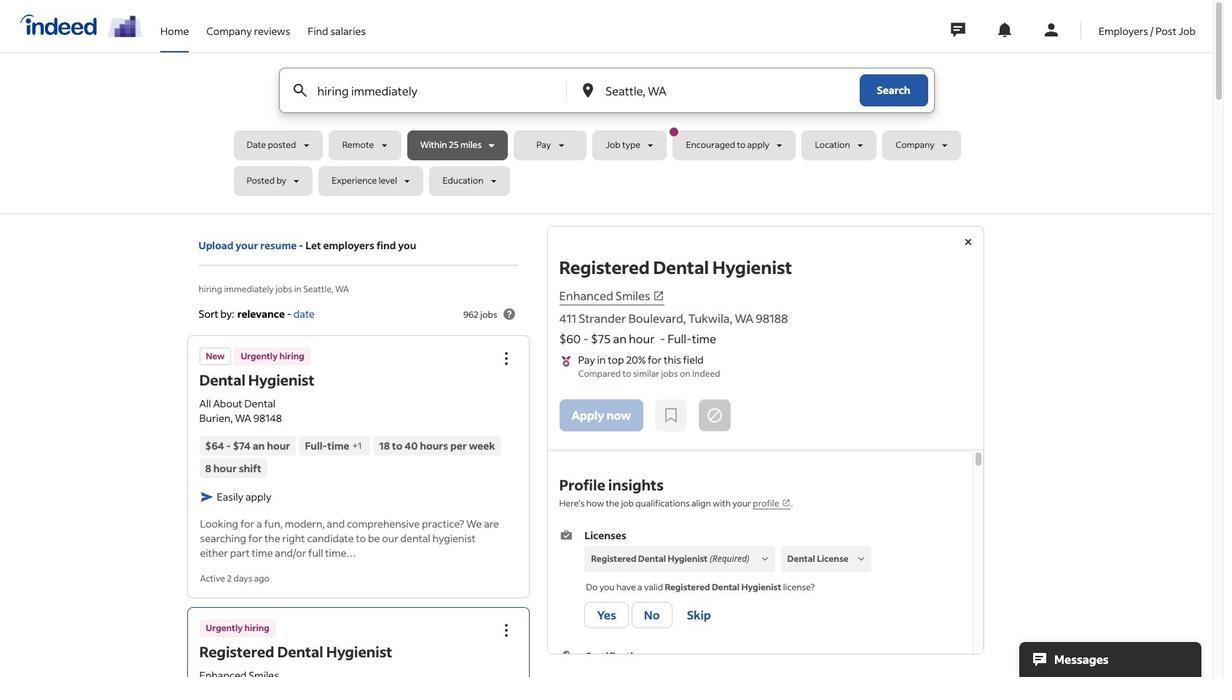 Task type: vqa. For each thing, say whether or not it's contained in the screenshot.
profile (opens in a new window) 'icon'
yes



Task type: describe. For each thing, give the bounding box(es) containing it.
2 missing qualification image from the left
[[855, 552, 868, 566]]

save this job image
[[662, 407, 680, 424]]

account image
[[1043, 21, 1060, 39]]

certifications group
[[559, 649, 961, 677]]

close job details image
[[960, 233, 977, 251]]

notifications unread count 0 image
[[996, 21, 1014, 39]]

job actions for dental hygienist is collapsed image
[[497, 350, 515, 368]]

undo image
[[706, 407, 724, 424]]

licenses group
[[559, 528, 961, 631]]



Task type: locate. For each thing, give the bounding box(es) containing it.
None search field
[[234, 68, 980, 202]]

help icon image
[[500, 305, 518, 323]]

missing qualification image
[[758, 552, 772, 566], [855, 552, 868, 566]]

1 missing qualification image from the left
[[758, 552, 772, 566]]

job actions for registered dental hygienist is collapsed image
[[497, 621, 515, 639]]

messages unread count 0 image
[[949, 15, 968, 44]]

0 horizontal spatial missing qualification image
[[758, 552, 772, 566]]

1 horizontal spatial missing qualification image
[[855, 552, 868, 566]]

at indeed, we're committed to increasing representation of women at all levels of indeed's global workforce to at least 50% by 2030 image
[[108, 15, 143, 37]]

search: Job title, keywords, or company text field
[[315, 69, 542, 112]]

profile (opens in a new window) image
[[782, 498, 791, 507]]

Edit location text field
[[603, 69, 831, 112]]

enhanced smiles (opens in a new tab) image
[[653, 290, 665, 302]]



